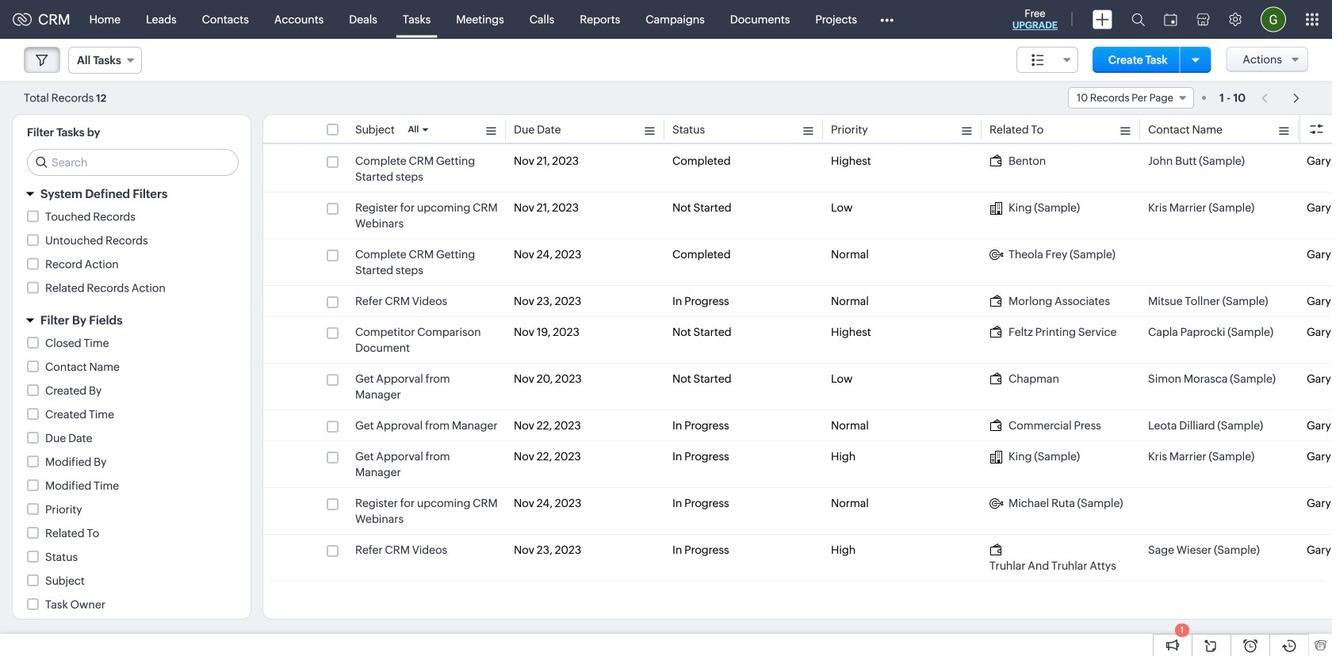 Task type: vqa. For each thing, say whether or not it's contained in the screenshot.
Search IMAGE
yes



Task type: locate. For each thing, give the bounding box(es) containing it.
size image
[[1032, 53, 1045, 67]]

None field
[[68, 47, 142, 74], [1017, 47, 1079, 73], [1068, 87, 1195, 109], [68, 47, 142, 74], [1068, 87, 1195, 109]]

row group
[[263, 146, 1333, 582]]

Search text field
[[28, 150, 238, 175]]

none field size
[[1017, 47, 1079, 73]]

profile image
[[1261, 7, 1287, 32]]

calendar image
[[1164, 13, 1178, 26]]

create menu element
[[1083, 0, 1122, 38]]

search image
[[1132, 13, 1145, 26]]



Task type: describe. For each thing, give the bounding box(es) containing it.
profile element
[[1252, 0, 1296, 38]]

logo image
[[13, 13, 32, 26]]

Other Modules field
[[870, 7, 904, 32]]

search element
[[1122, 0, 1155, 39]]

create menu image
[[1093, 10, 1113, 29]]



